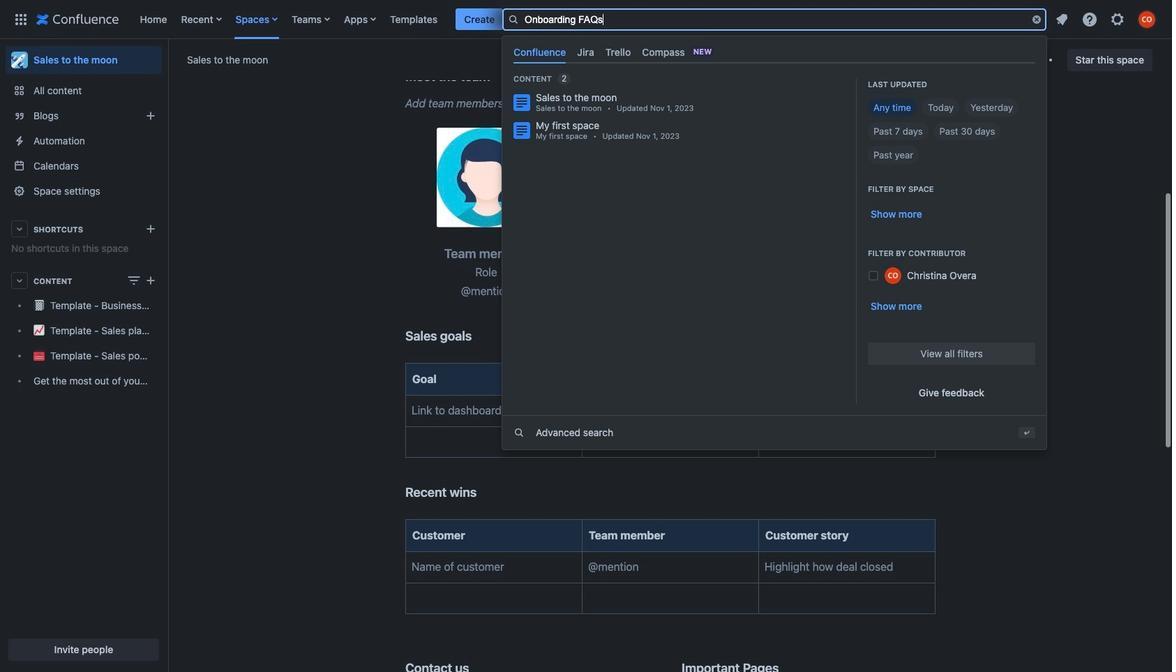 Task type: locate. For each thing, give the bounding box(es) containing it.
0 vertical spatial copy image
[[475, 484, 492, 501]]

copy image
[[475, 484, 492, 501], [778, 659, 794, 672]]

0 horizontal spatial copy image
[[475, 484, 492, 501]]

space element
[[0, 39, 167, 672]]

list item
[[456, 8, 503, 30]]

confluence image
[[36, 11, 119, 28], [36, 11, 119, 28]]

tab
[[508, 40, 572, 63], [572, 40, 600, 63], [600, 40, 637, 63]]

create a page image
[[142, 272, 159, 289]]

list for 'appswitcher icon'
[[133, 0, 807, 39]]

0 horizontal spatial list
[[133, 0, 807, 39]]

change view image
[[126, 272, 142, 289]]

advanced search image
[[514, 427, 525, 438]]

clear search session image
[[1032, 14, 1043, 25]]

tab list
[[508, 40, 1041, 63]]

help icon image
[[1082, 11, 1099, 28]]

1 horizontal spatial copy image
[[778, 659, 794, 672]]

list
[[133, 0, 807, 39], [1050, 7, 1164, 32]]

page image
[[514, 94, 530, 111]]

tree
[[6, 293, 162, 394]]

copy image
[[489, 67, 506, 84], [471, 328, 487, 344], [468, 659, 485, 672]]

angie.svg image
[[437, 127, 536, 227]]

create a blog image
[[142, 107, 159, 124]]

tree inside space element
[[6, 293, 162, 394]]

banner
[[0, 0, 1172, 449]]

more actions image
[[1037, 51, 1054, 68]]

last updated option group
[[868, 98, 1036, 164]]

1 horizontal spatial list
[[1050, 7, 1164, 32]]

global element
[[8, 0, 807, 39]]

1 vertical spatial copy image
[[471, 328, 487, 344]]

premium image
[[828, 14, 839, 25]]

add shortcut image
[[142, 221, 159, 237]]

None search field
[[502, 8, 1047, 30]]



Task type: vqa. For each thing, say whether or not it's contained in the screenshot.
the Help Icon
yes



Task type: describe. For each thing, give the bounding box(es) containing it.
search image
[[508, 14, 519, 25]]

Search Confluence field
[[502, 8, 1047, 30]]

appswitcher icon image
[[13, 11, 29, 28]]

list for premium icon
[[1050, 7, 1164, 32]]

edit this page image
[[891, 51, 907, 68]]

0 vertical spatial copy image
[[489, 67, 506, 84]]

page image
[[514, 122, 530, 139]]

2 tab from the left
[[572, 40, 600, 63]]

copy link image
[[959, 51, 976, 68]]

1 vertical spatial copy image
[[778, 659, 794, 672]]

collapse sidebar image
[[152, 46, 183, 74]]

notification icon image
[[1054, 11, 1071, 28]]

list item inside global element
[[456, 8, 503, 30]]

settings icon image
[[1110, 11, 1126, 28]]

3 tab from the left
[[600, 40, 637, 63]]

2 vertical spatial copy image
[[468, 659, 485, 672]]

1 tab from the left
[[508, 40, 572, 63]]



